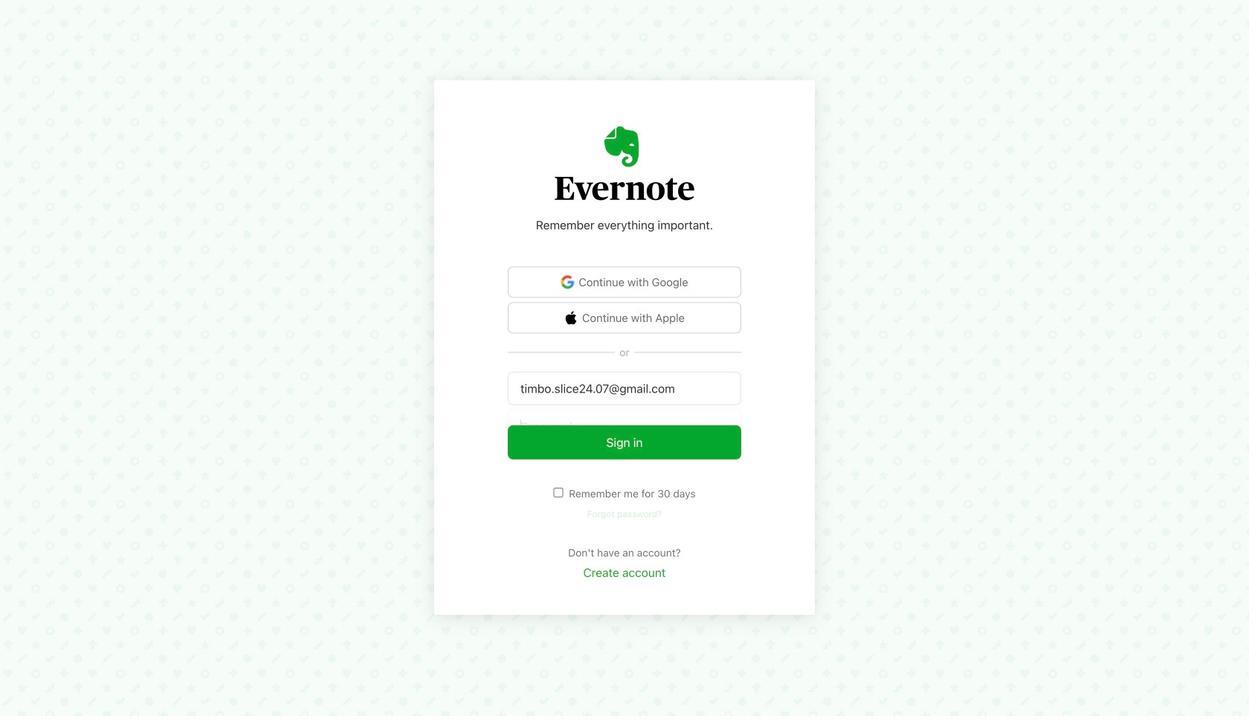 Task type: vqa. For each thing, say whether or not it's contained in the screenshot.
Password password field on the bottom of the page
yes



Task type: locate. For each thing, give the bounding box(es) containing it.
None checkbox
[[554, 492, 563, 501]]

None submit
[[508, 429, 742, 463]]

Email address or username text field
[[508, 368, 742, 402]]



Task type: describe. For each thing, give the bounding box(es) containing it.
Password password field
[[508, 406, 742, 440]]



